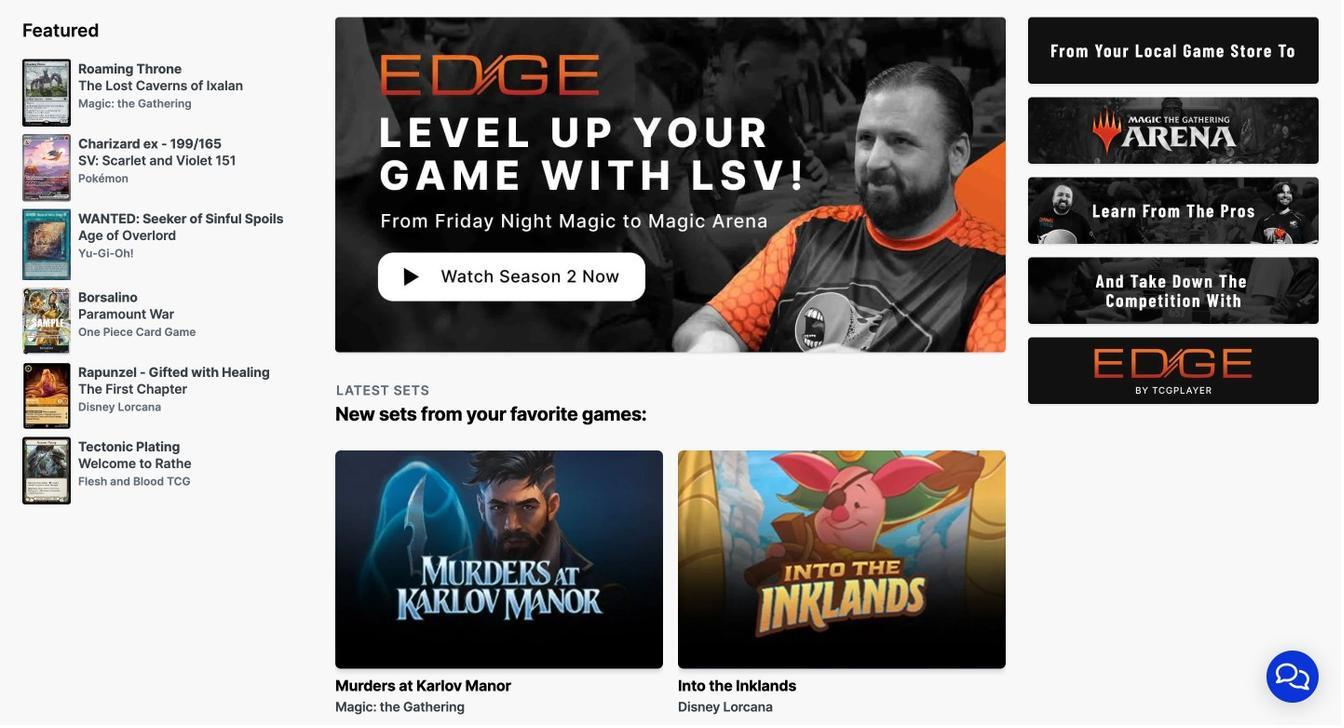 Task type: describe. For each thing, give the bounding box(es) containing it.
roaming throne image
[[22, 59, 71, 127]]

charizard ex - 199/165 image
[[22, 134, 71, 202]]



Task type: locate. For each thing, give the bounding box(es) containing it.
wanted: seeker of sinful spoils image
[[22, 209, 71, 281]]

borsalino image
[[22, 288, 71, 356]]

application
[[1245, 629, 1342, 726]]

edge season 2 image
[[335, 17, 1006, 353], [1029, 17, 1320, 84], [1029, 98, 1320, 164], [1029, 178, 1320, 244], [1029, 258, 1320, 324], [1029, 338, 1320, 405]]

rapunzel - gifted with healing image
[[22, 363, 71, 430]]

tectonic plating image
[[22, 438, 71, 505]]



Task type: vqa. For each thing, say whether or not it's contained in the screenshot.
PREORDER MURDERS AT KARLOV MANOR PLAY BOOSTER DISPLAY 'image'
no



